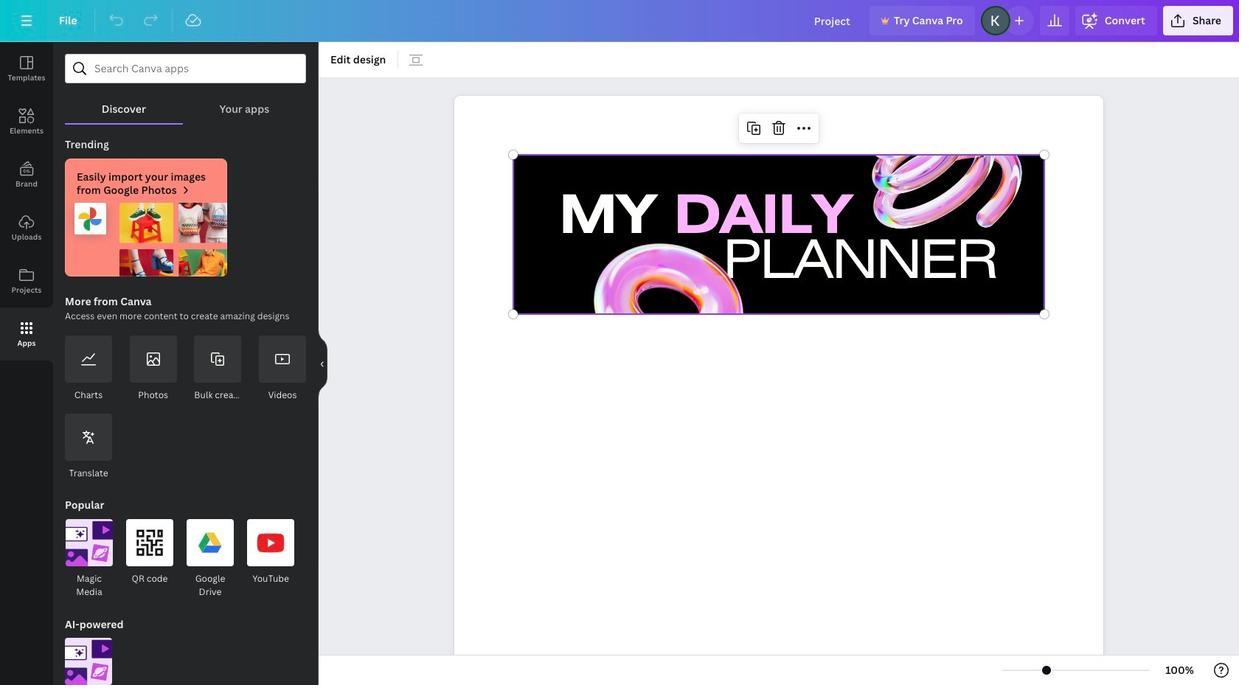 Task type: locate. For each thing, give the bounding box(es) containing it.
hide image
[[318, 328, 328, 399]]

None text field
[[455, 88, 1104, 686]]

Zoom button
[[1156, 659, 1204, 683]]

Search Canva apps search field
[[94, 55, 277, 83]]

Design title text field
[[803, 6, 864, 35]]



Task type: describe. For each thing, give the bounding box(es) containing it.
side panel tab list
[[0, 42, 53, 361]]

the google photos logo is positioned on the left side. to the right of the logo, there is a grid containing four images. these images display colorful shoes, shirts, or chairs. image
[[65, 203, 227, 277]]

main menu bar
[[0, 0, 1240, 42]]



Task type: vqa. For each thing, say whether or not it's contained in the screenshot.
middle a
no



